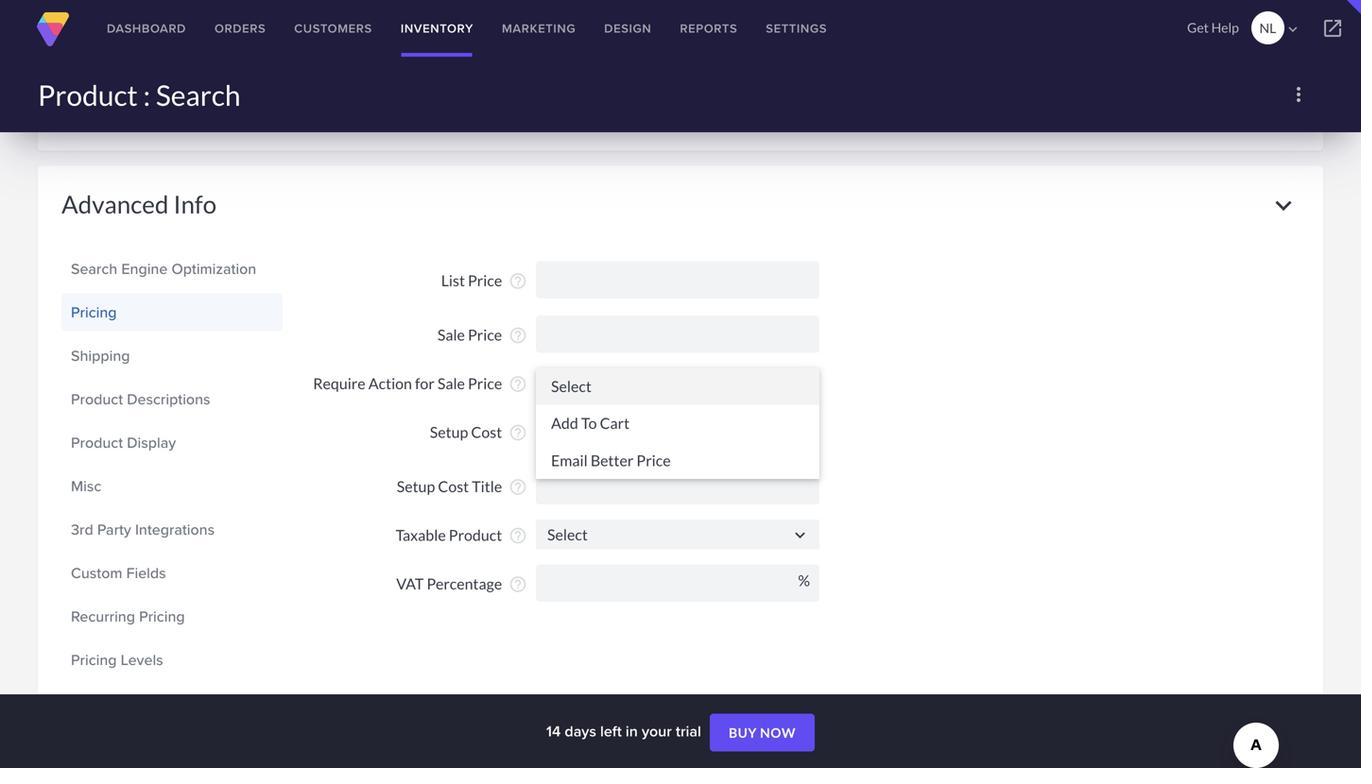 Task type: locate. For each thing, give the bounding box(es) containing it.
0 horizontal spatial search
[[71, 257, 117, 280]]

setup cost help_outline
[[430, 423, 527, 442]]

product for product : search
[[38, 78, 138, 112]]

1 vertical spatial pricing
[[139, 605, 185, 627]]

pricing for pricing levels
[[71, 649, 117, 671]]

help_outline down setup cost title help_outline
[[509, 526, 527, 545]]

cost up title
[[471, 423, 502, 442]]

display
[[127, 431, 176, 454]]

email better price
[[551, 451, 671, 470]]

setup inside setup cost title help_outline
[[397, 477, 435, 496]]

14
[[546, 720, 561, 742]]

more_vert
[[1287, 83, 1310, 106]]

percentage
[[427, 575, 502, 593]]

2 sale from the top
[[437, 374, 465, 393]]

in
[[626, 720, 638, 742]]

price right list at the top left of the page
[[468, 271, 502, 290]]

help_outline inside sale price help_outline
[[509, 326, 527, 345]]

list
[[441, 271, 465, 290]]

taxable product help_outline
[[396, 526, 527, 545]]

product down shipping
[[71, 388, 123, 410]]

pricing
[[71, 301, 117, 323], [139, 605, 185, 627], [71, 649, 117, 671]]

product display
[[71, 431, 176, 454]]

setup inside setup cost help_outline
[[430, 423, 468, 442]]

product up percentage
[[449, 526, 502, 545]]

pricing for pricing
[[71, 301, 117, 323]]

help_outline left add
[[509, 423, 527, 442]]

search right ":"
[[156, 78, 241, 112]]

0 vertical spatial pricing
[[71, 301, 117, 323]]

1 horizontal spatial search
[[156, 78, 241, 112]]

engine
[[121, 257, 168, 280]]

 link
[[1304, 0, 1361, 57]]

help_outline inside setup cost title help_outline
[[509, 478, 527, 497]]

levels
[[121, 649, 163, 671]]

search
[[156, 78, 241, 112], [71, 257, 117, 280]]

help_outline up sale price help_outline on the left
[[509, 272, 527, 290]]

cost for title
[[438, 477, 469, 496]]

enter
[[239, 21, 276, 40]]

:
[[143, 78, 150, 112]]

nl 
[[1259, 20, 1301, 38]]

sale down list at the top left of the page
[[437, 326, 465, 344]]

sale right for on the left of the page
[[437, 374, 465, 393]]

marketing
[[502, 19, 576, 37]]

help_outline inside list price help_outline
[[509, 272, 527, 290]]

cost
[[471, 423, 502, 442], [438, 477, 469, 496]]

trial
[[676, 720, 701, 742]]

cost left title
[[438, 477, 469, 496]]

help_outline right title
[[509, 478, 527, 497]]

design
[[604, 19, 652, 37]]

search left engine
[[71, 257, 117, 280]]

cost inside setup cost help_outline
[[471, 423, 502, 442]]

recurring pricing
[[71, 605, 185, 627]]

help_outline for sale price help_outline
[[509, 326, 527, 345]]

0 horizontal spatial cost
[[438, 477, 469, 496]]

sale inside sale price help_outline
[[437, 326, 465, 344]]

reports
[[680, 19, 737, 37]]

0 vertical spatial cost
[[471, 423, 502, 442]]

None text field
[[536, 316, 819, 353], [536, 467, 819, 505], [536, 520, 819, 550], [536, 316, 819, 353], [536, 467, 819, 505], [536, 520, 819, 550]]

0 vertical spatial advanced
[[150, 29, 209, 48]]

pricing up the stock
[[71, 649, 117, 671]]

1 vertical spatial setup
[[397, 477, 435, 496]]

None text field
[[536, 261, 819, 299], [536, 565, 819, 602], [536, 261, 819, 299], [536, 565, 819, 602]]

product descriptions link
[[71, 383, 273, 415]]

pricing levels link
[[71, 644, 273, 676]]

help_outline inside require action for sale price help_outline
[[509, 375, 527, 394]]

orders
[[215, 19, 266, 37]]

1 sale from the top
[[437, 326, 465, 344]]

info
[[173, 189, 217, 219]]

now
[[760, 725, 796, 741]]

advanced info
[[61, 189, 217, 219]]

your
[[642, 720, 672, 742]]

help_outline
[[214, 28, 233, 47], [509, 272, 527, 290], [509, 326, 527, 345], [509, 375, 527, 394], [509, 423, 527, 442], [509, 478, 527, 497], [509, 526, 527, 545], [509, 575, 527, 594]]

cost inside setup cost title help_outline
[[438, 477, 469, 496]]

1 vertical spatial cost
[[438, 477, 469, 496]]

search engine optimization link
[[71, 253, 273, 285]]

pricing up shipping
[[71, 301, 117, 323]]

optionids
[[279, 21, 348, 40]]

expand_more
[[1267, 189, 1300, 222]]

product left ":"
[[38, 78, 138, 112]]

price down list price help_outline
[[468, 326, 502, 344]]

search engine optimization
[[71, 257, 256, 280]]

%
[[798, 571, 810, 590]]

help_outline inside setup cost help_outline
[[509, 423, 527, 442]]

1 horizontal spatial cost
[[471, 423, 502, 442]]

help_outline left select
[[509, 375, 527, 394]]

advanced down "options"
[[150, 29, 209, 48]]

product up misc
[[71, 431, 123, 454]]

require
[[313, 374, 365, 393]]

0 vertical spatial setup
[[430, 423, 468, 442]]

product
[[38, 78, 138, 112], [71, 388, 123, 410], [71, 431, 123, 454], [449, 526, 502, 545]]

help_outline inside vat percentage help_outline
[[509, 575, 527, 594]]

require action for sale price help_outline
[[313, 374, 527, 394]]

pricing down custom fields link
[[139, 605, 185, 627]]

help_outline for setup cost help_outline
[[509, 423, 527, 442]]

days
[[565, 720, 596, 742]]

customers
[[294, 19, 372, 37]]

advanced up engine
[[61, 189, 169, 219]]

email
[[551, 451, 588, 470]]

help_outline for list price help_outline
[[509, 272, 527, 290]]

help_outline right percentage
[[509, 575, 527, 594]]

setup up taxable
[[397, 477, 435, 496]]

price down sale price help_outline on the left
[[468, 374, 502, 393]]

setup
[[430, 423, 468, 442], [397, 477, 435, 496]]

setup cost title help_outline
[[397, 477, 527, 497]]

help_outline inside taxable product help_outline
[[509, 526, 527, 545]]

dashboard link
[[93, 0, 200, 57]]

price inside sale price help_outline
[[468, 326, 502, 344]]

custom fields
[[71, 562, 166, 584]]

price
[[468, 271, 502, 290], [468, 326, 502, 344], [468, 374, 502, 393], [636, 451, 671, 470]]

pricing inside "link"
[[139, 605, 185, 627]]

misc link
[[71, 470, 273, 502]]

advanced
[[150, 29, 209, 48], [61, 189, 169, 219]]

help_outline for taxable product help_outline
[[509, 526, 527, 545]]

setup down for on the left of the page
[[430, 423, 468, 442]]

dashboard
[[107, 19, 186, 37]]

price right better
[[636, 451, 671, 470]]

54,37,27)
[[265, 43, 328, 61]]

1 vertical spatial sale
[[437, 374, 465, 393]]

buy now
[[729, 725, 796, 741]]

help_outline inside the options advanced help_outline enter optionids separated by commas: (i.e. 54,37,27)
[[214, 28, 233, 47]]

setup for title
[[397, 477, 435, 496]]

0 vertical spatial sale
[[437, 326, 465, 344]]

help_outline left (i.e.
[[214, 28, 233, 47]]

help_outline down list price help_outline
[[509, 326, 527, 345]]

1 vertical spatial advanced
[[61, 189, 169, 219]]

2 vertical spatial pricing
[[71, 649, 117, 671]]

settings
[[766, 19, 827, 37]]



Task type: describe. For each thing, give the bounding box(es) containing it.
help_outline for vat percentage help_outline
[[509, 575, 527, 594]]

sale inside require action for sale price help_outline
[[437, 374, 465, 393]]

custom fields link
[[71, 557, 273, 589]]

commas:
[[439, 21, 497, 40]]

advanced link
[[62, 29, 209, 48]]

setup for help_outline
[[430, 423, 468, 442]]

pricing levels
[[71, 649, 163, 671]]

descriptions
[[127, 388, 210, 410]]


[[1321, 17, 1344, 40]]

product descriptions
[[71, 388, 210, 410]]

select
[[551, 377, 591, 395]]

title
[[472, 477, 502, 496]]


[[1284, 21, 1301, 38]]

buy now link
[[710, 714, 815, 752]]

separated
[[351, 21, 417, 40]]

14 days left in your trial
[[546, 720, 705, 742]]

buy
[[729, 725, 757, 741]]

pricing link
[[71, 296, 273, 328]]

add to cart
[[551, 414, 630, 432]]

advanced inside the options advanced help_outline enter optionids separated by commas: (i.e. 54,37,27)
[[150, 29, 209, 48]]

integrations
[[135, 518, 215, 541]]

product for product descriptions
[[71, 388, 123, 410]]


[[790, 525, 810, 545]]

options
[[156, 6, 209, 24]]

0 vertical spatial search
[[156, 78, 241, 112]]

left
[[600, 720, 622, 742]]

vat percentage help_outline
[[396, 575, 527, 594]]

cost for help_outline
[[471, 423, 502, 442]]

3rd party integrations link
[[71, 514, 273, 546]]

nl
[[1259, 20, 1276, 36]]

stock link
[[71, 688, 273, 720]]

fields
[[126, 562, 166, 584]]

product inside taxable product help_outline
[[449, 526, 502, 545]]

(i.e.
[[239, 43, 262, 61]]

custom
[[71, 562, 122, 584]]

optimization
[[171, 257, 256, 280]]

sale price help_outline
[[437, 326, 527, 345]]

shipping
[[71, 344, 130, 367]]

vat
[[396, 575, 424, 593]]

to
[[581, 414, 597, 432]]

3rd
[[71, 518, 93, 541]]

product : search
[[38, 78, 241, 112]]

options advanced help_outline enter optionids separated by commas: (i.e. 54,37,27)
[[150, 6, 497, 61]]

more_vert button
[[1280, 76, 1318, 113]]

for
[[415, 374, 435, 393]]

list price help_outline
[[441, 271, 527, 290]]

get
[[1187, 19, 1209, 35]]

1 vertical spatial search
[[71, 257, 117, 280]]

help_outline for options advanced help_outline enter optionids separated by commas: (i.e. 54,37,27)
[[214, 28, 233, 47]]

help
[[1211, 19, 1239, 35]]

party
[[97, 518, 131, 541]]

shipping link
[[71, 340, 273, 372]]

recurring pricing link
[[71, 601, 273, 633]]

cart
[[600, 414, 630, 432]]

inventory
[[401, 19, 473, 37]]

better
[[591, 451, 634, 470]]

by
[[420, 21, 436, 40]]

get help
[[1187, 19, 1239, 35]]

recurring
[[71, 605, 135, 627]]

misc
[[71, 475, 101, 497]]

action
[[368, 374, 412, 393]]

price inside require action for sale price help_outline
[[468, 374, 502, 393]]

price inside list price help_outline
[[468, 271, 502, 290]]

taxable
[[396, 526, 446, 545]]

3rd party integrations
[[71, 518, 215, 541]]

product for product display
[[71, 431, 123, 454]]

add
[[551, 414, 578, 432]]

product display link
[[71, 427, 273, 459]]

stock
[[71, 692, 108, 714]]



Task type: vqa. For each thing, say whether or not it's contained in the screenshot.
Search link at top
no



